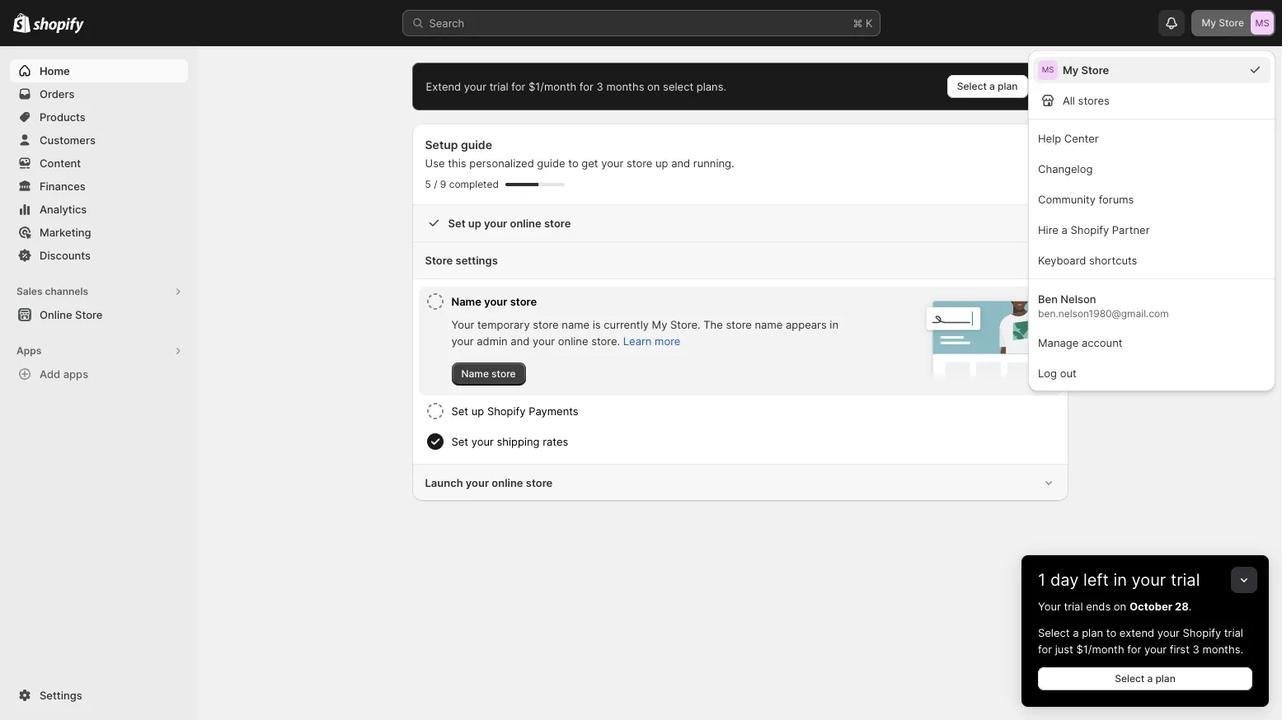 Task type: describe. For each thing, give the bounding box(es) containing it.
name store link
[[452, 363, 526, 386]]

this
[[448, 157, 467, 170]]

select
[[663, 80, 694, 93]]

orders
[[40, 87, 75, 101]]

your right get
[[601, 157, 624, 170]]

payments
[[529, 405, 579, 418]]

log out button
[[1034, 360, 1271, 387]]

your left "admin"
[[452, 335, 474, 348]]

center
[[1065, 132, 1099, 145]]

0 vertical spatial up
[[656, 157, 669, 170]]

extend your trial for $1/month for 3 months on select plans.
[[426, 80, 727, 93]]

2 horizontal spatial select
[[1115, 673, 1145, 685]]

just
[[1056, 643, 1074, 657]]

add apps
[[40, 368, 88, 381]]

online store link
[[10, 304, 188, 327]]

your right extend at the top left of the page
[[464, 80, 487, 93]]

analytics
[[40, 203, 87, 216]]

manage
[[1039, 337, 1079, 350]]

day
[[1051, 571, 1079, 591]]

customers link
[[10, 129, 188, 152]]

select inside the 'select a plan to extend your shopify trial for just $1/month for your first 3 months.'
[[1039, 627, 1070, 640]]

1 horizontal spatial and
[[672, 157, 691, 170]]

your inside dropdown button
[[484, 295, 508, 309]]

0 horizontal spatial select a plan link
[[948, 75, 1028, 98]]

store down "admin"
[[492, 368, 516, 380]]

temporary
[[478, 318, 530, 332]]

0 horizontal spatial my store
[[1063, 64, 1110, 77]]

extend
[[426, 80, 461, 93]]

set your shipping rates button
[[452, 427, 1055, 457]]

your for your trial ends on october 28 .
[[1039, 601, 1061, 614]]

manage account link
[[1034, 329, 1271, 356]]

october
[[1130, 601, 1173, 614]]

your trial ends on october 28 .
[[1039, 601, 1192, 614]]

launch your online store
[[425, 477, 553, 490]]

sales
[[16, 285, 42, 298]]

left
[[1084, 571, 1109, 591]]

content
[[40, 157, 81, 170]]

1 name from the left
[[562, 318, 590, 332]]

search
[[429, 16, 465, 30]]

a inside hire a shopify partner link
[[1062, 224, 1068, 237]]

the
[[704, 318, 723, 332]]

store right temporary
[[533, 318, 559, 332]]

0 vertical spatial my store
[[1202, 16, 1245, 29]]

store inside dropdown button
[[510, 295, 537, 309]]

your right "admin"
[[533, 335, 555, 348]]

your inside "dropdown button"
[[472, 436, 494, 449]]

0 vertical spatial guide
[[461, 138, 492, 152]]

changelog link
[[1034, 155, 1271, 182]]

stores
[[1079, 94, 1110, 107]]

set for set up shopify payments
[[452, 405, 469, 418]]

up for set up your online store
[[468, 217, 482, 230]]

/
[[434, 178, 438, 191]]

0 vertical spatial my
[[1202, 16, 1217, 29]]

nelson
[[1061, 293, 1097, 306]]

discounts link
[[10, 244, 188, 267]]

apps button
[[10, 340, 188, 363]]

more
[[655, 335, 681, 348]]

my store image inside menu
[[1039, 60, 1058, 80]]

add apps button
[[10, 363, 188, 386]]

1 day left in your trial element
[[1022, 599, 1270, 708]]

discounts
[[40, 249, 91, 262]]

apps
[[63, 368, 88, 381]]

hire
[[1039, 224, 1059, 237]]

launch
[[425, 477, 463, 490]]

store right the at right top
[[726, 318, 752, 332]]

settings
[[40, 690, 82, 703]]

store.
[[592, 335, 620, 348]]

all stores link
[[1034, 87, 1271, 114]]

to inside the 'select a plan to extend your shopify trial for just $1/month for your first 3 months.'
[[1107, 627, 1117, 640]]

admin
[[477, 335, 508, 348]]

get
[[582, 157, 598, 170]]

2 vertical spatial online
[[492, 477, 523, 490]]

online
[[40, 309, 72, 322]]

for right extend at the top left of the page
[[512, 80, 526, 93]]

plans.
[[697, 80, 727, 93]]

sales channels button
[[10, 280, 188, 304]]

your up first
[[1158, 627, 1180, 640]]

plan for select a plan link in the 1 day left in your trial element
[[1156, 673, 1176, 685]]

rates
[[543, 436, 569, 449]]

ends
[[1087, 601, 1111, 614]]

channels
[[45, 285, 88, 298]]

9
[[440, 178, 447, 191]]

home
[[40, 64, 70, 78]]

online store button
[[0, 304, 198, 327]]

and inside your temporary store name is currently my store. the store name appears in your admin and your online store.
[[511, 335, 530, 348]]

trial inside the 'select a plan to extend your shopify trial for just $1/month for your first 3 months.'
[[1225, 627, 1244, 640]]

set for set up your online store
[[448, 217, 466, 230]]

plan for the left select a plan link
[[998, 80, 1018, 92]]

keyboard shortcuts
[[1039, 254, 1138, 267]]

content link
[[10, 152, 188, 175]]

select a plan link inside 1 day left in your trial element
[[1039, 668, 1253, 691]]

completed
[[449, 178, 499, 191]]

months
[[607, 80, 645, 93]]

learn more
[[623, 335, 681, 348]]

1 day left in your trial
[[1039, 571, 1201, 591]]

shopify image
[[13, 13, 31, 33]]

sales channels
[[16, 285, 88, 298]]

all stores
[[1063, 94, 1110, 107]]

finances link
[[10, 175, 188, 198]]

mark set up shopify payments as done image
[[425, 402, 445, 422]]

28
[[1175, 601, 1189, 614]]

trial left the ends
[[1064, 601, 1084, 614]]



Task type: locate. For each thing, give the bounding box(es) containing it.
online inside your temporary store name is currently my store. the store name appears in your admin and your online store.
[[558, 335, 589, 348]]

help center
[[1039, 132, 1099, 145]]

in right the left in the right bottom of the page
[[1114, 571, 1128, 591]]

your left first
[[1145, 643, 1167, 657]]

hire a shopify partner
[[1039, 224, 1150, 237]]

hire a shopify partner link
[[1034, 216, 1271, 243]]

for left months
[[580, 80, 594, 93]]

select a plan to extend your shopify trial for just $1/month for your first 3 months.
[[1039, 627, 1244, 657]]

0 vertical spatial online
[[510, 217, 542, 230]]

set up store settings at left top
[[448, 217, 466, 230]]

on
[[648, 80, 660, 93], [1114, 601, 1127, 614]]

for
[[512, 80, 526, 93], [580, 80, 594, 93], [1039, 643, 1053, 657], [1128, 643, 1142, 657]]

select a plan for the left select a plan link
[[958, 80, 1018, 92]]

your for your temporary store name is currently my store. the store name appears in your admin and your online store.
[[452, 318, 475, 332]]

guide
[[461, 138, 492, 152], [537, 157, 566, 170]]

your left 'shipping'
[[472, 436, 494, 449]]

2 vertical spatial up
[[472, 405, 484, 418]]

k
[[866, 16, 873, 30]]

setup
[[425, 138, 458, 152]]

analytics link
[[10, 198, 188, 221]]

community forums
[[1039, 193, 1134, 206]]

$1/month right just
[[1077, 643, 1125, 657]]

log
[[1039, 367, 1058, 380]]

1 vertical spatial online
[[558, 335, 589, 348]]

⌘
[[853, 16, 863, 30]]

2 vertical spatial my
[[652, 318, 668, 332]]

store
[[627, 157, 653, 170], [544, 217, 571, 230], [510, 295, 537, 309], [533, 318, 559, 332], [726, 318, 752, 332], [492, 368, 516, 380], [526, 477, 553, 490]]

1 day left in your trial button
[[1022, 556, 1270, 591]]

store down rates
[[526, 477, 553, 490]]

set
[[448, 217, 466, 230], [452, 405, 469, 418], [452, 436, 469, 449]]

settings
[[456, 254, 498, 267]]

shopify up set your shipping rates
[[487, 405, 526, 418]]

0 vertical spatial $1/month
[[529, 80, 577, 93]]

customers
[[40, 134, 96, 147]]

1 vertical spatial shopify
[[487, 405, 526, 418]]

a inside the 'select a plan to extend your shopify trial for just $1/month for your first 3 months.'
[[1073, 627, 1079, 640]]

0 vertical spatial shopify
[[1071, 224, 1110, 237]]

up up settings
[[468, 217, 482, 230]]

forums
[[1099, 193, 1134, 206]]

apps
[[16, 345, 41, 357]]

0 horizontal spatial select
[[958, 80, 987, 92]]

shopify inside the set up shopify payments dropdown button
[[487, 405, 526, 418]]

name inside dropdown button
[[452, 295, 482, 309]]

1 vertical spatial in
[[1114, 571, 1128, 591]]

my inside menu
[[1063, 64, 1079, 77]]

products
[[40, 111, 86, 124]]

home link
[[10, 59, 188, 82]]

in right appears
[[830, 318, 839, 332]]

1 horizontal spatial 3
[[1193, 643, 1200, 657]]

store
[[1219, 16, 1245, 29], [1082, 64, 1110, 77], [425, 254, 453, 267], [75, 309, 103, 322]]

learn more link
[[623, 335, 681, 348]]

2 vertical spatial select
[[1115, 673, 1145, 685]]

2 vertical spatial plan
[[1156, 673, 1176, 685]]

for left just
[[1039, 643, 1053, 657]]

5
[[425, 178, 431, 191]]

0 horizontal spatial 3
[[597, 80, 604, 93]]

1 vertical spatial set
[[452, 405, 469, 418]]

0 horizontal spatial $1/month
[[529, 80, 577, 93]]

0 horizontal spatial guide
[[461, 138, 492, 152]]

0 vertical spatial in
[[830, 318, 839, 332]]

0 vertical spatial your
[[452, 318, 475, 332]]

extend
[[1120, 627, 1155, 640]]

5 / 9 completed
[[425, 178, 499, 191]]

1 vertical spatial my store image
[[1039, 60, 1058, 80]]

1 vertical spatial to
[[1107, 627, 1117, 640]]

your down 1
[[1039, 601, 1061, 614]]

1 horizontal spatial my store image
[[1251, 12, 1274, 35]]

1 vertical spatial guide
[[537, 157, 566, 170]]

1
[[1039, 571, 1046, 591]]

months.
[[1203, 643, 1244, 657]]

your
[[464, 80, 487, 93], [601, 157, 624, 170], [484, 217, 508, 230], [484, 295, 508, 309], [452, 335, 474, 348], [533, 335, 555, 348], [472, 436, 494, 449], [466, 477, 489, 490], [1132, 571, 1167, 591], [1158, 627, 1180, 640], [1145, 643, 1167, 657]]

trial up 28
[[1171, 571, 1201, 591]]

0 horizontal spatial and
[[511, 335, 530, 348]]

online store
[[40, 309, 103, 322]]

1 horizontal spatial my store
[[1202, 16, 1245, 29]]

0 horizontal spatial plan
[[998, 80, 1018, 92]]

my
[[1202, 16, 1217, 29], [1063, 64, 1079, 77], [652, 318, 668, 332]]

your inside your temporary store name is currently my store. the store name appears in your admin and your online store.
[[452, 318, 475, 332]]

0 horizontal spatial select a plan
[[958, 80, 1018, 92]]

your temporary store name is currently my store. the store name appears in your admin and your online store.
[[452, 318, 839, 348]]

your up settings
[[484, 217, 508, 230]]

name for name your store
[[452, 295, 482, 309]]

trial inside dropdown button
[[1171, 571, 1201, 591]]

set up shopify payments
[[452, 405, 579, 418]]

online down set your shipping rates
[[492, 477, 523, 490]]

0 vertical spatial plan
[[998, 80, 1018, 92]]

community
[[1039, 193, 1096, 206]]

1 vertical spatial select a plan link
[[1039, 668, 1253, 691]]

trial right extend at the top left of the page
[[490, 80, 509, 93]]

store up temporary
[[510, 295, 537, 309]]

0 vertical spatial my store image
[[1251, 12, 1274, 35]]

1 horizontal spatial guide
[[537, 157, 566, 170]]

1 vertical spatial my
[[1063, 64, 1079, 77]]

up inside the set up shopify payments dropdown button
[[472, 405, 484, 418]]

1 horizontal spatial select
[[1039, 627, 1070, 640]]

menu containing my store
[[1029, 50, 1276, 392]]

add
[[40, 368, 60, 381]]

0 vertical spatial select
[[958, 80, 987, 92]]

name left appears
[[755, 318, 783, 332]]

store inside menu
[[1082, 64, 1110, 77]]

2 name from the left
[[755, 318, 783, 332]]

store inside 'online store' link
[[75, 309, 103, 322]]

2 vertical spatial shopify
[[1183, 627, 1222, 640]]

1 vertical spatial 3
[[1193, 643, 1200, 657]]

on right the ends
[[1114, 601, 1127, 614]]

marketing
[[40, 226, 91, 239]]

1 vertical spatial on
[[1114, 601, 1127, 614]]

set up your online store button
[[412, 205, 1069, 242]]

up for set up shopify payments
[[472, 405, 484, 418]]

0 vertical spatial on
[[648, 80, 660, 93]]

help center link
[[1034, 125, 1271, 152]]

1 horizontal spatial to
[[1107, 627, 1117, 640]]

to left get
[[569, 157, 579, 170]]

shopify for a
[[1071, 224, 1110, 237]]

0 horizontal spatial my
[[652, 318, 668, 332]]

$1/month inside the 'select a plan to extend your shopify trial for just $1/month for your first 3 months.'
[[1077, 643, 1125, 657]]

3 inside the 'select a plan to extend your shopify trial for just $1/month for your first 3 months.'
[[1193, 643, 1200, 657]]

your up october at right bottom
[[1132, 571, 1167, 591]]

1 vertical spatial select
[[1039, 627, 1070, 640]]

use this personalized guide to get your store up and running.
[[425, 157, 735, 170]]

name left the is
[[562, 318, 590, 332]]

$1/month left months
[[529, 80, 577, 93]]

1 horizontal spatial name
[[755, 318, 783, 332]]

0 horizontal spatial your
[[452, 318, 475, 332]]

online down personalized
[[510, 217, 542, 230]]

0 horizontal spatial in
[[830, 318, 839, 332]]

name your store element
[[452, 317, 844, 386]]

0 vertical spatial 3
[[597, 80, 604, 93]]

trial up months.
[[1225, 627, 1244, 640]]

set your shipping rates
[[452, 436, 569, 449]]

keyboard shortcuts button
[[1034, 247, 1271, 274]]

store.
[[671, 318, 701, 332]]

1 vertical spatial up
[[468, 217, 482, 230]]

1 horizontal spatial your
[[1039, 601, 1061, 614]]

shopify inside the 'select a plan to extend your shopify trial for just $1/month for your first 3 months.'
[[1183, 627, 1222, 640]]

1 horizontal spatial in
[[1114, 571, 1128, 591]]

2 horizontal spatial plan
[[1156, 673, 1176, 685]]

in inside dropdown button
[[1114, 571, 1128, 591]]

2 horizontal spatial shopify
[[1183, 627, 1222, 640]]

1 vertical spatial name
[[462, 368, 489, 380]]

name down "admin"
[[462, 368, 489, 380]]

use
[[425, 157, 445, 170]]

store right get
[[627, 157, 653, 170]]

guide up the this at the top left
[[461, 138, 492, 152]]

your up temporary
[[484, 295, 508, 309]]

2 horizontal spatial my
[[1202, 16, 1217, 29]]

account
[[1082, 337, 1123, 350]]

shopify up keyboard shortcuts
[[1071, 224, 1110, 237]]

my store image
[[1251, 12, 1274, 35], [1039, 60, 1058, 80]]

guide left get
[[537, 157, 566, 170]]

1 horizontal spatial $1/month
[[1077, 643, 1125, 657]]

1 horizontal spatial plan
[[1082, 627, 1104, 640]]

in inside your temporary store name is currently my store. the store name appears in your admin and your online store.
[[830, 318, 839, 332]]

plan inside the 'select a plan to extend your shopify trial for just $1/month for your first 3 months.'
[[1082, 627, 1104, 640]]

shopify image
[[33, 17, 84, 34]]

0 vertical spatial set
[[448, 217, 466, 230]]

0 horizontal spatial on
[[648, 80, 660, 93]]

ben.nelson1980@gmail.com
[[1039, 308, 1169, 320]]

set for set your shipping rates
[[452, 436, 469, 449]]

launch your online store button
[[412, 465, 1069, 502]]

0 vertical spatial name
[[452, 295, 482, 309]]

is
[[593, 318, 601, 332]]

3 right first
[[1193, 643, 1200, 657]]

2 vertical spatial set
[[452, 436, 469, 449]]

set inside "dropdown button"
[[452, 436, 469, 449]]

my inside your temporary store name is currently my store. the store name appears in your admin and your online store.
[[652, 318, 668, 332]]

menu
[[1029, 50, 1276, 392]]

1 vertical spatial your
[[1039, 601, 1061, 614]]

0 vertical spatial and
[[672, 157, 691, 170]]

1 horizontal spatial my
[[1063, 64, 1079, 77]]

.
[[1189, 601, 1192, 614]]

online
[[510, 217, 542, 230], [558, 335, 589, 348], [492, 477, 523, 490]]

0 horizontal spatial name
[[562, 318, 590, 332]]

name your store button
[[452, 287, 844, 317]]

to
[[569, 157, 579, 170], [1107, 627, 1117, 640]]

set up 'launch'
[[452, 436, 469, 449]]

and left running.
[[672, 157, 691, 170]]

shopify up months.
[[1183, 627, 1222, 640]]

log out
[[1039, 367, 1077, 380]]

partner
[[1113, 224, 1150, 237]]

0 vertical spatial to
[[569, 157, 579, 170]]

shopify inside hire a shopify partner link
[[1071, 224, 1110, 237]]

0 vertical spatial select a plan link
[[948, 75, 1028, 98]]

on inside 1 day left in your trial element
[[1114, 601, 1127, 614]]

⌘ k
[[853, 16, 873, 30]]

name right mark name your store as done icon
[[452, 295, 482, 309]]

0 vertical spatial select a plan
[[958, 80, 1018, 92]]

3 left months
[[597, 80, 604, 93]]

up down name store link
[[472, 405, 484, 418]]

select a plan inside 1 day left in your trial element
[[1115, 673, 1176, 685]]

setup guide
[[425, 138, 492, 152]]

1 vertical spatial and
[[511, 335, 530, 348]]

1 horizontal spatial select a plan
[[1115, 673, 1176, 685]]

settings link
[[10, 685, 188, 708]]

for down 'extend'
[[1128, 643, 1142, 657]]

shopify for up
[[487, 405, 526, 418]]

0 horizontal spatial shopify
[[487, 405, 526, 418]]

set right mark set up shopify payments as done image
[[452, 405, 469, 418]]

set up your online store
[[448, 217, 571, 230]]

name your store
[[452, 295, 537, 309]]

shipping
[[497, 436, 540, 449]]

1 vertical spatial plan
[[1082, 627, 1104, 640]]

online left store.
[[558, 335, 589, 348]]

select a plan for select a plan link in the 1 day left in your trial element
[[1115, 673, 1176, 685]]

0 horizontal spatial my store image
[[1039, 60, 1058, 80]]

your down name your store
[[452, 318, 475, 332]]

set up shopify payments button
[[452, 397, 1055, 426]]

marketing link
[[10, 221, 188, 244]]

1 horizontal spatial select a plan link
[[1039, 668, 1253, 691]]

1 horizontal spatial on
[[1114, 601, 1127, 614]]

1 vertical spatial select a plan
[[1115, 673, 1176, 685]]

name store
[[462, 368, 516, 380]]

to left 'extend'
[[1107, 627, 1117, 640]]

appears
[[786, 318, 827, 332]]

store inside store settings dropdown button
[[425, 254, 453, 267]]

mark name your store as done image
[[425, 292, 445, 312]]

0 horizontal spatial to
[[569, 157, 579, 170]]

shortcuts
[[1090, 254, 1138, 267]]

and down temporary
[[511, 335, 530, 348]]

store down the use this personalized guide to get your store up and running.
[[544, 217, 571, 230]]

select a plan link
[[948, 75, 1028, 98], [1039, 668, 1253, 691]]

1 horizontal spatial shopify
[[1071, 224, 1110, 237]]

1 vertical spatial $1/month
[[1077, 643, 1125, 657]]

your right 'launch'
[[466, 477, 489, 490]]

currently
[[604, 318, 649, 332]]

on left select
[[648, 80, 660, 93]]

up inside set up your online store dropdown button
[[468, 217, 482, 230]]

help
[[1039, 132, 1062, 145]]

up left running.
[[656, 157, 669, 170]]

select a plan
[[958, 80, 1018, 92], [1115, 673, 1176, 685]]

running.
[[694, 157, 735, 170]]

ben
[[1039, 293, 1058, 306]]

name for name store
[[462, 368, 489, 380]]

1 vertical spatial my store
[[1063, 64, 1110, 77]]



Task type: vqa. For each thing, say whether or not it's contained in the screenshot.
1 Day Left In Your Trial ELEMENT
yes



